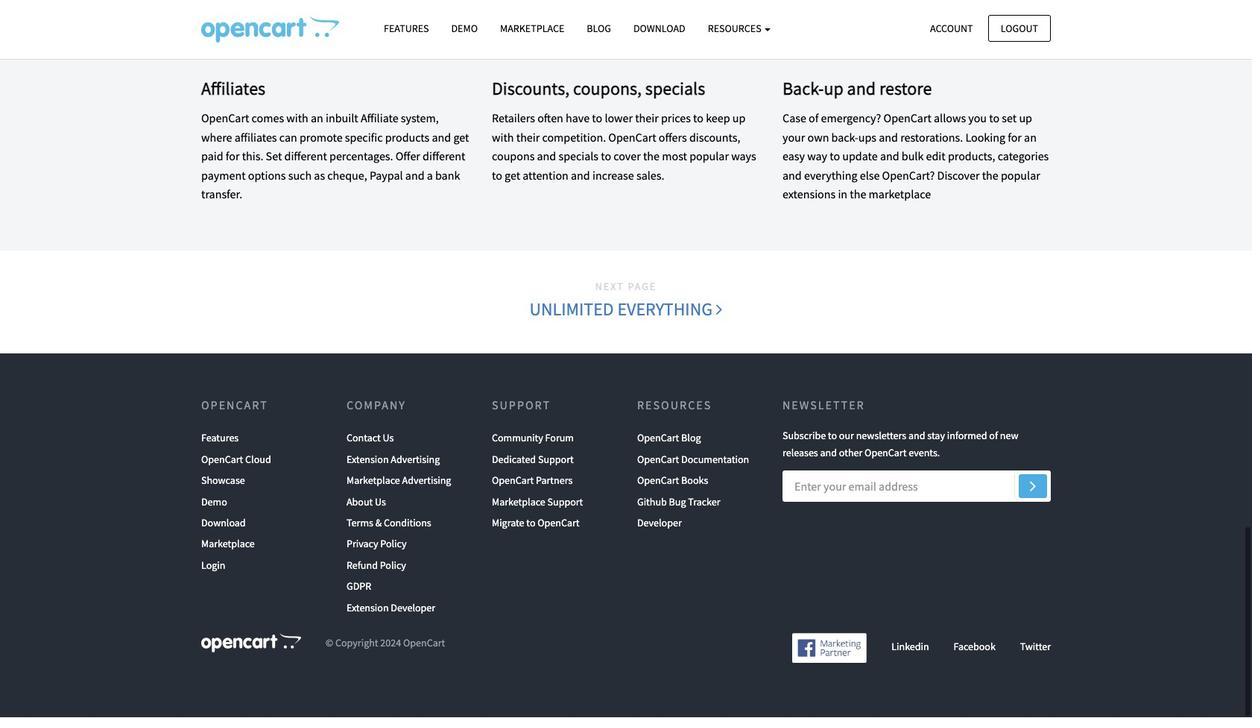 Task type: locate. For each thing, give the bounding box(es) containing it.
1 horizontal spatial marketplace link
[[489, 16, 576, 42]]

with up coupons
[[492, 130, 514, 145]]

0 horizontal spatial specials
[[559, 149, 599, 164]]

1 vertical spatial support
[[538, 453, 574, 467]]

an inside opencart comes with an inbuilt affiliate system, where affiliates can promote specific products and get paid for this. set different percentages. offer different payment options such as cheque, paypal and a bank transfer.
[[311, 111, 324, 126]]

opencart partners
[[492, 474, 573, 488]]

1 horizontal spatial up
[[824, 77, 844, 100]]

1 horizontal spatial for
[[1008, 130, 1022, 145]]

1 vertical spatial everything
[[618, 298, 713, 322]]

for for back-up and restore
[[1008, 130, 1022, 145]]

categories
[[998, 149, 1049, 164]]

developer
[[638, 517, 682, 530], [391, 601, 436, 615]]

0 horizontal spatial marketplace link
[[201, 534, 255, 555]]

refund
[[347, 559, 378, 572]]

dedicated support
[[492, 453, 574, 467]]

with
[[287, 111, 309, 126], [492, 130, 514, 145]]

this.
[[242, 149, 264, 164]]

0 vertical spatial an
[[311, 111, 324, 126]]

offers
[[659, 130, 687, 145]]

get inside the retailers often have to lower their prices to keep up with their competition. opencart offers discounts, coupons and specials to cover the most popular ways to get attention and increase sales.
[[505, 168, 521, 183]]

0 horizontal spatial for
[[226, 149, 240, 164]]

developer up '2024' on the bottom left
[[391, 601, 436, 615]]

0 horizontal spatial download link
[[201, 513, 246, 534]]

up inside case of emergency? opencart allows you to set up your own back-ups and restorations. looking for an easy way to update and bulk edit products, categories and everything else opencart? discover the popular extensions in the marketplace
[[1020, 111, 1033, 126]]

1 vertical spatial download link
[[201, 513, 246, 534]]

contact us link
[[347, 428, 394, 449]]

refund policy link
[[347, 555, 406, 576]]

1 vertical spatial the
[[983, 168, 999, 183]]

1 vertical spatial features link
[[201, 428, 239, 449]]

0 horizontal spatial with
[[287, 111, 309, 126]]

restorations.
[[901, 130, 964, 145]]

1 vertical spatial resources
[[638, 398, 712, 413]]

competition.
[[542, 130, 606, 145]]

newsletter
[[783, 398, 866, 413]]

marketplace link up login
[[201, 534, 255, 555]]

support down partners
[[548, 496, 583, 509]]

opencart partners link
[[492, 471, 573, 492]]

for inside case of emergency? opencart allows you to set up your own back-ups and restorations. looking for an easy way to update and bulk edit products, categories and everything else opencart? discover the popular extensions in the marketplace
[[1008, 130, 1022, 145]]

0 horizontal spatial download
[[201, 517, 246, 530]]

of right case
[[809, 111, 819, 126]]

0 horizontal spatial demo
[[201, 496, 227, 509]]

set
[[1002, 111, 1017, 126]]

account
[[931, 21, 974, 35]]

1 vertical spatial us
[[375, 496, 386, 509]]

opencart down dedicated
[[492, 474, 534, 488]]

1 vertical spatial marketplace link
[[201, 534, 255, 555]]

marketplace
[[500, 22, 565, 35], [347, 474, 400, 488], [492, 496, 546, 509], [201, 538, 255, 551]]

popular down discounts,
[[690, 149, 729, 164]]

login link
[[201, 555, 225, 576]]

0 horizontal spatial demo link
[[201, 492, 227, 513]]

contact us
[[347, 432, 394, 445]]

1 vertical spatial with
[[492, 130, 514, 145]]

0 vertical spatial features link
[[373, 16, 440, 42]]

get inside opencart comes with an inbuilt affiliate system, where affiliates can promote specific products and get paid for this. set different percentages. offer different payment options such as cheque, paypal and a bank transfer.
[[454, 130, 469, 145]]

0 vertical spatial extension
[[347, 453, 389, 467]]

1 horizontal spatial get
[[505, 168, 521, 183]]

us for about us
[[375, 496, 386, 509]]

for inside opencart comes with an inbuilt affiliate system, where affiliates can promote specific products and get paid for this. set different percentages. offer different payment options such as cheque, paypal and a bank transfer.
[[226, 149, 240, 164]]

opencart books
[[638, 474, 709, 488]]

0 vertical spatial developer
[[638, 517, 682, 530]]

©
[[326, 637, 333, 650]]

1 vertical spatial download
[[201, 517, 246, 530]]

github bug tracker
[[638, 496, 721, 509]]

0 vertical spatial blog
[[587, 22, 611, 35]]

edit
[[927, 149, 946, 164]]

opencart books link
[[638, 471, 709, 492]]

advertising up the "marketplace advertising"
[[391, 453, 440, 467]]

extension advertising
[[347, 453, 440, 467]]

github bug tracker link
[[638, 492, 721, 513]]

get
[[454, 130, 469, 145], [505, 168, 521, 183]]

up right the keep
[[733, 111, 746, 126]]

newsletters
[[857, 430, 907, 443]]

1 horizontal spatial download link
[[623, 16, 697, 42]]

everything down page
[[618, 298, 713, 322]]

0 horizontal spatial features
[[201, 432, 239, 445]]

opencart down newsletters
[[865, 446, 907, 460]]

specials up prices
[[646, 77, 706, 100]]

opencart
[[201, 111, 249, 126], [884, 111, 932, 126], [609, 130, 657, 145], [201, 398, 268, 413], [638, 432, 680, 445], [865, 446, 907, 460], [201, 453, 243, 467], [638, 453, 680, 467], [492, 474, 534, 488], [638, 474, 680, 488], [538, 517, 580, 530], [403, 637, 445, 650]]

an up 'categories'
[[1025, 130, 1037, 145]]

their
[[635, 111, 659, 126], [517, 130, 540, 145]]

1 horizontal spatial different
[[423, 149, 466, 164]]

logout link
[[989, 15, 1051, 42]]

bulk
[[902, 149, 924, 164]]

extension down contact us link
[[347, 453, 389, 467]]

marketplace up the discounts,
[[500, 22, 565, 35]]

an up promote on the left of the page
[[311, 111, 324, 126]]

1 vertical spatial policy
[[380, 559, 406, 572]]

you
[[969, 111, 987, 126]]

to down coupons
[[492, 168, 502, 183]]

opencart up showcase
[[201, 453, 243, 467]]

conditions
[[384, 517, 432, 530]]

0 vertical spatial of
[[809, 111, 819, 126]]

1 vertical spatial an
[[1025, 130, 1037, 145]]

to up increase
[[601, 149, 612, 164]]

1 horizontal spatial with
[[492, 130, 514, 145]]

account link
[[918, 15, 986, 42]]

0 horizontal spatial up
[[733, 111, 746, 126]]

0 vertical spatial their
[[635, 111, 659, 126]]

0 horizontal spatial the
[[643, 149, 660, 164]]

to right have
[[592, 111, 603, 126]]

the
[[643, 149, 660, 164], [983, 168, 999, 183], [850, 187, 867, 202]]

opencart inside opencart partners link
[[492, 474, 534, 488]]

1 vertical spatial advertising
[[402, 474, 451, 488]]

get up bank
[[454, 130, 469, 145]]

1 horizontal spatial of
[[990, 430, 998, 443]]

opencart inside subscribe to our newsletters and stay informed of new releases and other opencart events.
[[865, 446, 907, 460]]

marketplace up login
[[201, 538, 255, 551]]

0 vertical spatial policy
[[381, 538, 407, 551]]

emergency?
[[821, 111, 882, 126]]

0 horizontal spatial everything
[[618, 298, 713, 322]]

advertising down the extension advertising link
[[402, 474, 451, 488]]

to down marketplace support link
[[527, 517, 536, 530]]

unlimited everything link
[[529, 296, 724, 325]]

0 vertical spatial everything
[[804, 168, 858, 183]]

popular down 'categories'
[[1001, 168, 1041, 183]]

1 vertical spatial specials
[[559, 149, 599, 164]]

specials down competition.
[[559, 149, 599, 164]]

demo link
[[440, 16, 489, 42], [201, 492, 227, 513]]

opencart up opencart documentation
[[638, 432, 680, 445]]

0 horizontal spatial features link
[[201, 428, 239, 449]]

1 vertical spatial extension
[[347, 601, 389, 615]]

policy down the privacy policy link
[[380, 559, 406, 572]]

opencart down opencart blog link
[[638, 453, 680, 467]]

2 different from the left
[[423, 149, 466, 164]]

coupons
[[492, 149, 535, 164]]

with inside the retailers often have to lower their prices to keep up with their competition. opencart offers discounts, coupons and specials to cover the most popular ways to get attention and increase sales.
[[492, 130, 514, 145]]

0 horizontal spatial blog
[[587, 22, 611, 35]]

opencart down marketplace support link
[[538, 517, 580, 530]]

2 extension from the top
[[347, 601, 389, 615]]

marketplace link up the discounts,
[[489, 16, 576, 42]]

2 vertical spatial the
[[850, 187, 867, 202]]

retailers often have to lower their prices to keep up with their competition. opencart offers discounts, coupons and specials to cover the most popular ways to get attention and increase sales.
[[492, 111, 757, 183]]

and left the other on the right bottom of page
[[821, 446, 837, 460]]

opencart up opencart cloud
[[201, 398, 268, 413]]

opencart image
[[201, 634, 301, 653]]

payment
[[201, 168, 246, 183]]

migrate to opencart
[[492, 517, 580, 530]]

case of emergency? opencart allows you to set up your own back-ups and restorations. looking for an easy way to update and bulk edit products, categories and everything else opencart? discover the popular extensions in the marketplace
[[783, 111, 1049, 202]]

facebook link
[[954, 641, 996, 654]]

0 vertical spatial for
[[1008, 130, 1022, 145]]

1 horizontal spatial their
[[635, 111, 659, 126]]

up right set
[[1020, 111, 1033, 126]]

1 horizontal spatial download
[[634, 22, 686, 35]]

the up sales.
[[643, 149, 660, 164]]

releases
[[783, 446, 819, 460]]

retailers
[[492, 111, 535, 126]]

gdpr
[[347, 580, 371, 594]]

0 vertical spatial the
[[643, 149, 660, 164]]

of inside case of emergency? opencart allows you to set up your own back-ups and restorations. looking for an easy way to update and bulk edit products, categories and everything else opencart? discover the popular extensions in the marketplace
[[809, 111, 819, 126]]

support up partners
[[538, 453, 574, 467]]

company
[[347, 398, 406, 413]]

opencart - features image
[[201, 16, 339, 43]]

0 horizontal spatial of
[[809, 111, 819, 126]]

0 vertical spatial get
[[454, 130, 469, 145]]

extension for extension advertising
[[347, 453, 389, 467]]

0 horizontal spatial popular
[[690, 149, 729, 164]]

policy for refund policy
[[380, 559, 406, 572]]

affiliates
[[235, 130, 277, 145]]

0 vertical spatial us
[[383, 432, 394, 445]]

features
[[384, 22, 429, 35], [201, 432, 239, 445]]

community forum
[[492, 432, 574, 445]]

1 horizontal spatial everything
[[804, 168, 858, 183]]

opencart documentation link
[[638, 449, 750, 471]]

download down showcase link
[[201, 517, 246, 530]]

0 horizontal spatial get
[[454, 130, 469, 145]]

support up the community on the left of the page
[[492, 398, 551, 413]]

keep
[[706, 111, 730, 126]]

opencart up the github
[[638, 474, 680, 488]]

linkedin link
[[892, 641, 930, 654]]

us right about
[[375, 496, 386, 509]]

0 horizontal spatial different
[[284, 149, 327, 164]]

gdpr link
[[347, 576, 371, 598]]

1 vertical spatial get
[[505, 168, 521, 183]]

1 vertical spatial developer
[[391, 601, 436, 615]]

bug
[[669, 496, 686, 509]]

with up can on the top of the page
[[287, 111, 309, 126]]

1 extension from the top
[[347, 453, 389, 467]]

marketplace advertising
[[347, 474, 451, 488]]

0 vertical spatial resources
[[708, 22, 764, 35]]

support
[[492, 398, 551, 413], [538, 453, 574, 467], [548, 496, 583, 509]]

sales.
[[637, 168, 665, 183]]

the down products, at the top right
[[983, 168, 999, 183]]

blog up opencart documentation
[[682, 432, 701, 445]]

back-up and restore
[[783, 77, 932, 100]]

different up bank
[[423, 149, 466, 164]]

2 vertical spatial support
[[548, 496, 583, 509]]

us up the extension advertising
[[383, 432, 394, 445]]

angle right image
[[1030, 477, 1037, 495]]

can
[[279, 130, 297, 145]]

0 vertical spatial specials
[[646, 77, 706, 100]]

their down retailers
[[517, 130, 540, 145]]

discover
[[938, 168, 980, 183]]

1 horizontal spatial features
[[384, 22, 429, 35]]

1 horizontal spatial specials
[[646, 77, 706, 100]]

showcase link
[[201, 471, 245, 492]]

demo
[[452, 22, 478, 35], [201, 496, 227, 509]]

their right lower
[[635, 111, 659, 126]]

download right blog link
[[634, 22, 686, 35]]

1 vertical spatial features
[[201, 432, 239, 445]]

such
[[288, 168, 312, 183]]

0 vertical spatial demo link
[[440, 16, 489, 42]]

our
[[839, 430, 854, 443]]

everything inside case of emergency? opencart allows you to set up your own back-ups and restorations. looking for an easy way to update and bulk edit products, categories and everything else opencart? discover the popular extensions in the marketplace
[[804, 168, 858, 183]]

0 vertical spatial popular
[[690, 149, 729, 164]]

1 vertical spatial popular
[[1001, 168, 1041, 183]]

policy down terms & conditions link
[[381, 538, 407, 551]]

2 horizontal spatial up
[[1020, 111, 1033, 126]]

everything
[[804, 168, 858, 183], [618, 298, 713, 322]]

to inside subscribe to our newsletters and stay informed of new releases and other opencart events.
[[828, 430, 837, 443]]

popular inside case of emergency? opencart allows you to set up your own back-ups and restorations. looking for an easy way to update and bulk edit products, categories and everything else opencart? discover the popular extensions in the marketplace
[[1001, 168, 1041, 183]]

popular
[[690, 149, 729, 164], [1001, 168, 1041, 183]]

and
[[848, 77, 876, 100], [432, 130, 451, 145], [879, 130, 898, 145], [537, 149, 556, 164], [881, 149, 900, 164], [406, 168, 425, 183], [571, 168, 590, 183], [783, 168, 802, 183], [909, 430, 926, 443], [821, 446, 837, 460]]

resources
[[708, 22, 764, 35], [638, 398, 712, 413]]

for left this.
[[226, 149, 240, 164]]

opencart down restore
[[884, 111, 932, 126]]

0 horizontal spatial developer
[[391, 601, 436, 615]]

and up events.
[[909, 430, 926, 443]]

download link for blog
[[623, 16, 697, 42]]

0 vertical spatial features
[[384, 22, 429, 35]]

0 vertical spatial download
[[634, 22, 686, 35]]

different up such
[[284, 149, 327, 164]]

update
[[843, 149, 878, 164]]

1 horizontal spatial an
[[1025, 130, 1037, 145]]

extension down gdpr link
[[347, 601, 389, 615]]

ups
[[859, 130, 877, 145]]

refund policy
[[347, 559, 406, 572]]

1 vertical spatial for
[[226, 149, 240, 164]]

0 horizontal spatial an
[[311, 111, 324, 126]]

community
[[492, 432, 543, 445]]

1 vertical spatial their
[[517, 130, 540, 145]]

opencart up where
[[201, 111, 249, 126]]

the right in
[[850, 187, 867, 202]]

0 vertical spatial demo
[[452, 22, 478, 35]]

extension
[[347, 453, 389, 467], [347, 601, 389, 615]]

discounts, coupons, specials image
[[492, 0, 761, 60]]

1 vertical spatial demo
[[201, 496, 227, 509]]

of left new
[[990, 430, 998, 443]]

1 vertical spatial blog
[[682, 432, 701, 445]]

0 vertical spatial advertising
[[391, 453, 440, 467]]

opencart inside the retailers often have to lower their prices to keep up with their competition. opencart offers discounts, coupons and specials to cover the most popular ways to get attention and increase sales.
[[609, 130, 657, 145]]

page
[[628, 281, 657, 294]]

1 vertical spatial demo link
[[201, 492, 227, 513]]

0 vertical spatial with
[[287, 111, 309, 126]]

0 vertical spatial download link
[[623, 16, 697, 42]]

advertising for marketplace advertising
[[402, 474, 451, 488]]

developer down the github
[[638, 517, 682, 530]]

opencart cloud link
[[201, 449, 271, 471]]

linkedin
[[892, 641, 930, 654]]

1 vertical spatial of
[[990, 430, 998, 443]]

opencart up cover
[[609, 130, 657, 145]]

for down set
[[1008, 130, 1022, 145]]

everything up in
[[804, 168, 858, 183]]

get down coupons
[[505, 168, 521, 183]]

and right ups
[[879, 130, 898, 145]]

Enter your email address text field
[[783, 471, 1051, 502]]

to left the keep
[[694, 111, 704, 126]]

angle right image
[[716, 301, 723, 319]]

1 horizontal spatial developer
[[638, 517, 682, 530]]

blog up discounts, coupons, specials
[[587, 22, 611, 35]]

up up "emergency?"
[[824, 77, 844, 100]]

1 horizontal spatial features link
[[373, 16, 440, 42]]

to left our
[[828, 430, 837, 443]]

1 horizontal spatial popular
[[1001, 168, 1041, 183]]



Task type: describe. For each thing, give the bounding box(es) containing it.
for for affiliates
[[226, 149, 240, 164]]

allows
[[934, 111, 966, 126]]

opencart inside case of emergency? opencart allows you to set up your own back-ups and restorations. looking for an easy way to update and bulk edit products, categories and everything else opencart? discover the popular extensions in the marketplace
[[884, 111, 932, 126]]

download link for demo
[[201, 513, 246, 534]]

lower
[[605, 111, 633, 126]]

set
[[266, 149, 282, 164]]

migrate to opencart link
[[492, 513, 580, 534]]

of inside subscribe to our newsletters and stay informed of new releases and other opencart events.
[[990, 430, 998, 443]]

easy
[[783, 149, 805, 164]]

logout
[[1001, 21, 1039, 35]]

paid
[[201, 149, 223, 164]]

terms & conditions
[[347, 517, 432, 530]]

1 horizontal spatial demo
[[452, 22, 478, 35]]

inbuilt
[[326, 111, 358, 126]]

marketplace support link
[[492, 492, 583, 513]]

opencart inside the opencart cloud "link"
[[201, 453, 243, 467]]

tracker
[[688, 496, 721, 509]]

popular inside the retailers often have to lower their prices to keep up with their competition. opencart offers discounts, coupons and specials to cover the most popular ways to get attention and increase sales.
[[690, 149, 729, 164]]

community forum link
[[492, 428, 574, 449]]

marketplace advertising link
[[347, 471, 451, 492]]

opencart inside opencart documentation link
[[638, 453, 680, 467]]

informed
[[948, 430, 988, 443]]

and up "attention"
[[537, 149, 556, 164]]

marketplace
[[869, 187, 931, 202]]

developer link
[[638, 513, 682, 534]]

promote
[[300, 130, 343, 145]]

marketplace up migrate
[[492, 496, 546, 509]]

ways
[[732, 149, 757, 164]]

0 vertical spatial support
[[492, 398, 551, 413]]

back-up and restore image
[[783, 0, 1051, 60]]

to right way
[[830, 149, 840, 164]]

and up "emergency?"
[[848, 77, 876, 100]]

download for demo
[[201, 517, 246, 530]]

events.
[[909, 446, 940, 460]]

privacy
[[347, 538, 378, 551]]

and down system,
[[432, 130, 451, 145]]

and left increase
[[571, 168, 590, 183]]

extensions
[[783, 187, 836, 202]]

discounts,
[[492, 77, 570, 100]]

the inside the retailers often have to lower their prices to keep up with their competition. opencart offers discounts, coupons and specials to cover the most popular ways to get attention and increase sales.
[[643, 149, 660, 164]]

bank
[[435, 168, 460, 183]]

partners
[[536, 474, 573, 488]]

&
[[376, 517, 382, 530]]

to left set
[[990, 111, 1000, 126]]

extension for extension developer
[[347, 601, 389, 615]]

increase
[[593, 168, 634, 183]]

and left bulk
[[881, 149, 900, 164]]

dedicated
[[492, 453, 536, 467]]

stay
[[928, 430, 945, 443]]

affiliates image
[[201, 0, 470, 60]]

about us link
[[347, 492, 386, 513]]

0 vertical spatial marketplace link
[[489, 16, 576, 42]]

way
[[808, 149, 828, 164]]

2 horizontal spatial the
[[983, 168, 999, 183]]

opencart blog link
[[638, 428, 701, 449]]

with inside opencart comes with an inbuilt affiliate system, where affiliates can promote specific products and get paid for this. set different percentages. offer different payment options such as cheque, paypal and a bank transfer.
[[287, 111, 309, 126]]

attention
[[523, 168, 569, 183]]

1 horizontal spatial the
[[850, 187, 867, 202]]

1 horizontal spatial blog
[[682, 432, 701, 445]]

policy for privacy policy
[[381, 538, 407, 551]]

options
[[248, 168, 286, 183]]

discounts, coupons, specials
[[492, 77, 706, 100]]

facebook marketing partner image
[[793, 634, 868, 664]]

opencart cloud
[[201, 453, 271, 467]]

an inside case of emergency? opencart allows you to set up your own back-ups and restorations. looking for an easy way to update and bulk edit products, categories and everything else opencart? discover the popular extensions in the marketplace
[[1025, 130, 1037, 145]]

cloud
[[245, 453, 271, 467]]

discounts,
[[690, 130, 741, 145]]

opencart?
[[883, 168, 935, 183]]

opencart inside opencart blog link
[[638, 432, 680, 445]]

opencart inside opencart comes with an inbuilt affiliate system, where affiliates can promote specific products and get paid for this. set different percentages. offer different payment options such as cheque, paypal and a bank transfer.
[[201, 111, 249, 126]]

support for marketplace
[[548, 496, 583, 509]]

features link for opencart cloud
[[201, 428, 239, 449]]

in
[[838, 187, 848, 202]]

© copyright 2024 opencart
[[326, 637, 445, 650]]

comes
[[252, 111, 284, 126]]

percentages.
[[330, 149, 393, 164]]

migrate
[[492, 517, 525, 530]]

documentation
[[682, 453, 750, 467]]

twitter link
[[1021, 641, 1051, 654]]

facebook
[[954, 641, 996, 654]]

looking
[[966, 130, 1006, 145]]

opencart inside migrate to opencart link
[[538, 517, 580, 530]]

back-
[[783, 77, 824, 100]]

unlimited everything
[[530, 298, 716, 322]]

up inside the retailers often have to lower their prices to keep up with their competition. opencart offers discounts, coupons and specials to cover the most popular ways to get attention and increase sales.
[[733, 111, 746, 126]]

1 different from the left
[[284, 149, 327, 164]]

cheque,
[[328, 168, 367, 183]]

restore
[[880, 77, 932, 100]]

as
[[314, 168, 325, 183]]

your
[[783, 130, 806, 145]]

and down easy
[[783, 168, 802, 183]]

contact
[[347, 432, 381, 445]]

opencart inside opencart books link
[[638, 474, 680, 488]]

privacy policy
[[347, 538, 407, 551]]

showcase
[[201, 474, 245, 488]]

next page
[[596, 281, 657, 294]]

opencart documentation
[[638, 453, 750, 467]]

support for dedicated
[[538, 453, 574, 467]]

features for demo
[[384, 22, 429, 35]]

copyright
[[336, 637, 378, 650]]

about
[[347, 496, 373, 509]]

us for contact us
[[383, 432, 394, 445]]

download for blog
[[634, 22, 686, 35]]

books
[[682, 474, 709, 488]]

advertising for extension advertising
[[391, 453, 440, 467]]

own
[[808, 130, 829, 145]]

coupons,
[[573, 77, 642, 100]]

and left a
[[406, 168, 425, 183]]

2024
[[381, 637, 401, 650]]

a
[[427, 168, 433, 183]]

features for opencart cloud
[[201, 432, 239, 445]]

features link for demo
[[373, 16, 440, 42]]

case
[[783, 111, 807, 126]]

blog link
[[576, 16, 623, 42]]

opencart blog
[[638, 432, 701, 445]]

marketplace up about us
[[347, 474, 400, 488]]

0 horizontal spatial their
[[517, 130, 540, 145]]

back-
[[832, 130, 859, 145]]

unlimited
[[530, 298, 614, 322]]

1 horizontal spatial demo link
[[440, 16, 489, 42]]

cover
[[614, 149, 641, 164]]

most
[[662, 149, 687, 164]]

else
[[860, 168, 880, 183]]

opencart right '2024' on the bottom left
[[403, 637, 445, 650]]

specials inside the retailers often have to lower their prices to keep up with their competition. opencart offers discounts, coupons and specials to cover the most popular ways to get attention and increase sales.
[[559, 149, 599, 164]]

extension developer
[[347, 601, 436, 615]]



Task type: vqa. For each thing, say whether or not it's contained in the screenshot.
the Extension Advertising link
yes



